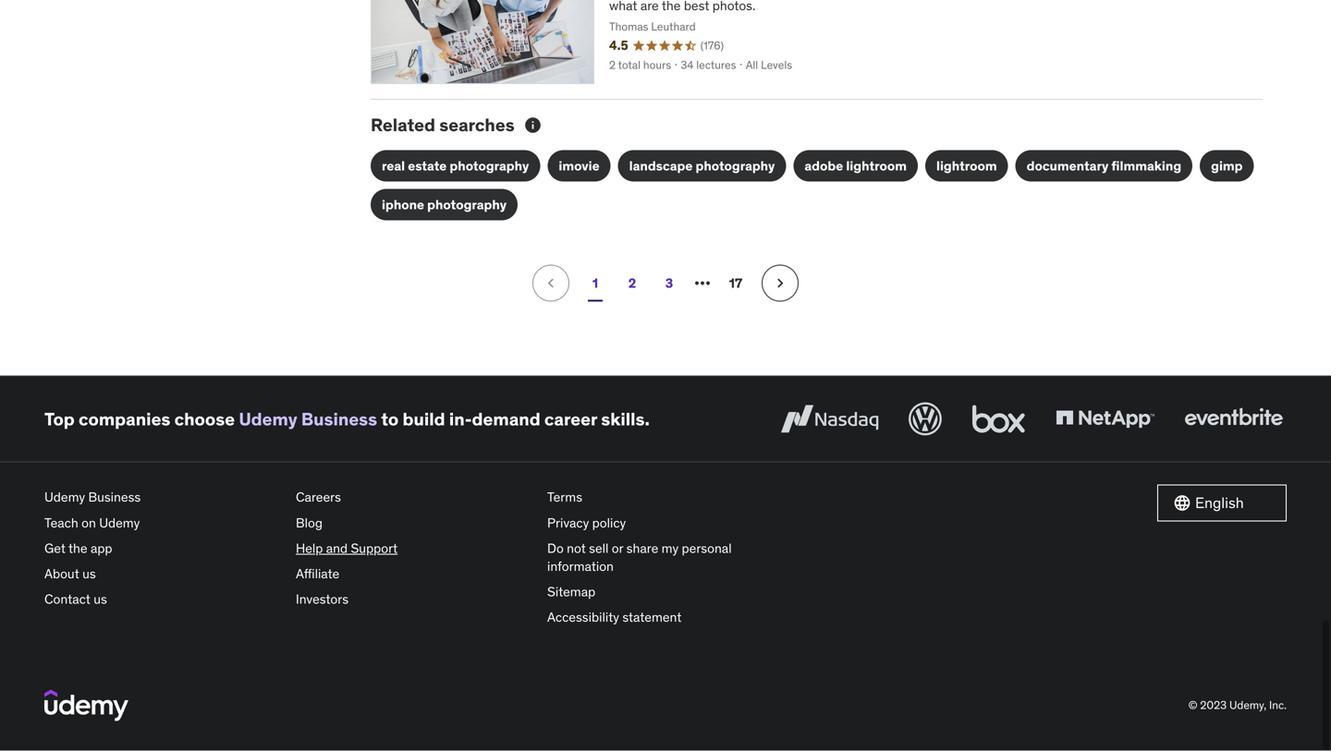Task type: vqa. For each thing, say whether or not it's contained in the screenshot.
The Complete Android Oreo Developer Course - Build 23 Apps!
no



Task type: locate. For each thing, give the bounding box(es) containing it.
1 horizontal spatial business
[[301, 408, 377, 431]]

build
[[403, 408, 445, 431]]

investors link
[[296, 588, 532, 613]]

blog link
[[296, 511, 532, 537]]

1 horizontal spatial udemy
[[99, 515, 140, 532]]

previous page image
[[542, 275, 560, 293]]

support
[[351, 541, 398, 557]]

udemy business link
[[239, 408, 377, 431], [44, 486, 281, 511]]

eventbrite image
[[1181, 400, 1287, 440]]

2 horizontal spatial udemy
[[239, 408, 297, 431]]

0 horizontal spatial udemy
[[44, 490, 85, 506]]

2 link
[[614, 266, 651, 303]]

business left to
[[301, 408, 377, 431]]

us right about
[[82, 566, 96, 583]]

real estate photography button
[[371, 151, 540, 182]]

next page image
[[771, 275, 789, 293]]

2
[[628, 275, 636, 292]]

2 lightroom from the left
[[936, 158, 997, 175]]

business
[[301, 408, 377, 431], [88, 490, 141, 506]]

small image
[[524, 116, 542, 135], [1173, 495, 1192, 513]]

udemy
[[239, 408, 297, 431], [44, 490, 85, 506], [99, 515, 140, 532]]

accessibility
[[547, 610, 619, 627]]

iphone photography link
[[371, 190, 518, 221]]

adobe lightroom link
[[794, 151, 918, 182]]

1 link
[[577, 266, 614, 303]]

2 vertical spatial udemy
[[99, 515, 140, 532]]

0 horizontal spatial business
[[88, 490, 141, 506]]

udemy right on on the bottom
[[99, 515, 140, 532]]

netapp image
[[1052, 400, 1158, 440]]

english button
[[1157, 486, 1287, 523]]

box image
[[968, 400, 1030, 440]]

imovie link
[[548, 151, 611, 182]]

documentary filmmaking button
[[1016, 151, 1193, 182]]

3 link
[[651, 266, 688, 303]]

landscape photography link
[[618, 151, 786, 182]]

skills.
[[601, 408, 650, 431]]

related searches
[[371, 114, 515, 136]]

about us link
[[44, 562, 281, 588]]

real
[[382, 158, 405, 175]]

photography for iphone photography
[[427, 197, 507, 213]]

career
[[544, 408, 597, 431]]

0 horizontal spatial small image
[[524, 116, 542, 135]]

nasdaq image
[[777, 400, 883, 440]]

sell
[[589, 541, 609, 557]]

documentary
[[1027, 158, 1109, 175]]

udemy up the teach
[[44, 490, 85, 506]]

app
[[91, 541, 112, 557]]

1 vertical spatial business
[[88, 490, 141, 506]]

privacy
[[547, 515, 589, 532]]

2023
[[1200, 699, 1227, 713]]

and
[[326, 541, 348, 557]]

udemy business link up careers
[[239, 408, 377, 431]]

small image left the english
[[1173, 495, 1192, 513]]

photography down real estate photography button
[[427, 197, 507, 213]]

1 horizontal spatial small image
[[1173, 495, 1192, 513]]

affiliate
[[296, 566, 339, 583]]

1 lightroom from the left
[[846, 158, 907, 175]]

volkswagen image
[[905, 400, 946, 440]]

choose
[[174, 408, 235, 431]]

0 vertical spatial udemy
[[239, 408, 297, 431]]

0 horizontal spatial lightroom
[[846, 158, 907, 175]]

teach on udemy link
[[44, 511, 281, 537]]

1 horizontal spatial lightroom
[[936, 158, 997, 175]]

documentary filmmaking link
[[1016, 151, 1193, 182]]

do
[[547, 541, 564, 557]]

udemy business link up get the app link
[[44, 486, 281, 511]]

lightroom button
[[925, 151, 1008, 182]]

us
[[82, 566, 96, 583], [94, 592, 107, 608]]

small image right searches
[[524, 116, 542, 135]]

get
[[44, 541, 66, 557]]

accessibility statement link
[[547, 606, 784, 631]]

to
[[381, 408, 399, 431]]

us right the "contact" at bottom
[[94, 592, 107, 608]]

terms link
[[547, 486, 784, 511]]

0 vertical spatial small image
[[524, 116, 542, 135]]

statement
[[622, 610, 682, 627]]

photography right landscape
[[696, 158, 775, 175]]

personal
[[682, 541, 732, 557]]

top
[[44, 408, 75, 431]]

business inside udemy business teach on udemy get the app about us contact us
[[88, 490, 141, 506]]

photography for landscape photography
[[696, 158, 775, 175]]

landscape photography button
[[618, 151, 786, 182]]

top companies choose udemy business to build in-demand career skills.
[[44, 408, 650, 431]]

estate
[[408, 158, 447, 175]]

related
[[371, 114, 435, 136]]

1 vertical spatial udemy
[[44, 490, 85, 506]]

small image inside english button
[[1173, 495, 1192, 513]]

get the app link
[[44, 537, 281, 562]]

contact
[[44, 592, 90, 608]]

1 vertical spatial small image
[[1173, 495, 1192, 513]]

0 vertical spatial us
[[82, 566, 96, 583]]

business up on on the bottom
[[88, 490, 141, 506]]

blog
[[296, 515, 323, 532]]

1 vertical spatial udemy business link
[[44, 486, 281, 511]]

real estate photography
[[382, 158, 529, 175]]

iphone photography button
[[371, 190, 518, 221]]

careers blog help and support affiliate investors
[[296, 490, 398, 608]]

lightroom
[[846, 158, 907, 175], [936, 158, 997, 175]]

udemy right choose
[[239, 408, 297, 431]]

udemy,
[[1230, 699, 1267, 713]]



Task type: describe. For each thing, give the bounding box(es) containing it.
privacy policy link
[[547, 511, 784, 537]]

the
[[68, 541, 87, 557]]

imovie button
[[548, 151, 611, 182]]

documentary filmmaking
[[1027, 158, 1182, 175]]

about
[[44, 566, 79, 583]]

policy
[[592, 515, 626, 532]]

contact us link
[[44, 588, 281, 613]]

or
[[612, 541, 623, 557]]

gimp
[[1211, 158, 1243, 175]]

investors
[[296, 592, 349, 608]]

landscape
[[629, 158, 693, 175]]

help
[[296, 541, 323, 557]]

adobe lightroom button
[[794, 151, 918, 182]]

information
[[547, 559, 614, 575]]

inc.
[[1269, 699, 1287, 713]]

not
[[567, 541, 586, 557]]

photography down searches
[[450, 158, 529, 175]]

iphone photography
[[382, 197, 507, 213]]

sitemap link
[[547, 580, 784, 606]]

do not sell or share my personal information button
[[547, 537, 784, 580]]

affiliate link
[[296, 562, 532, 588]]

terms privacy policy do not sell or share my personal information sitemap accessibility statement
[[547, 490, 732, 627]]

© 2023 udemy, inc.
[[1188, 699, 1287, 713]]

0 vertical spatial business
[[301, 408, 377, 431]]

gimp button
[[1200, 151, 1254, 182]]

sitemap
[[547, 584, 596, 601]]

©
[[1188, 699, 1198, 713]]

adobe lightroom
[[805, 158, 907, 175]]

filmmaking
[[1112, 158, 1182, 175]]

adobe
[[805, 158, 843, 175]]

on
[[81, 515, 96, 532]]

careers link
[[296, 486, 532, 511]]

demand
[[472, 408, 541, 431]]

in-
[[449, 408, 472, 431]]

1
[[592, 275, 598, 292]]

my
[[662, 541, 679, 557]]

ellipsis image
[[691, 273, 714, 295]]

english
[[1195, 494, 1244, 513]]

udemy business teach on udemy get the app about us contact us
[[44, 490, 141, 608]]

udemy image
[[44, 690, 129, 722]]

imovie
[[559, 158, 600, 175]]

1 vertical spatial us
[[94, 592, 107, 608]]

real estate photography link
[[371, 151, 540, 182]]

iphone
[[382, 197, 424, 213]]

careers
[[296, 490, 341, 506]]

17
[[729, 275, 743, 292]]

gimp link
[[1200, 151, 1254, 182]]

lightroom link
[[925, 151, 1008, 182]]

companies
[[79, 408, 170, 431]]

terms
[[547, 490, 582, 506]]

help and support link
[[296, 537, 532, 562]]

3
[[665, 275, 673, 292]]

share
[[626, 541, 658, 557]]

searches
[[439, 114, 515, 136]]

teach
[[44, 515, 78, 532]]

landscape photography
[[629, 158, 775, 175]]

0 vertical spatial udemy business link
[[239, 408, 377, 431]]



